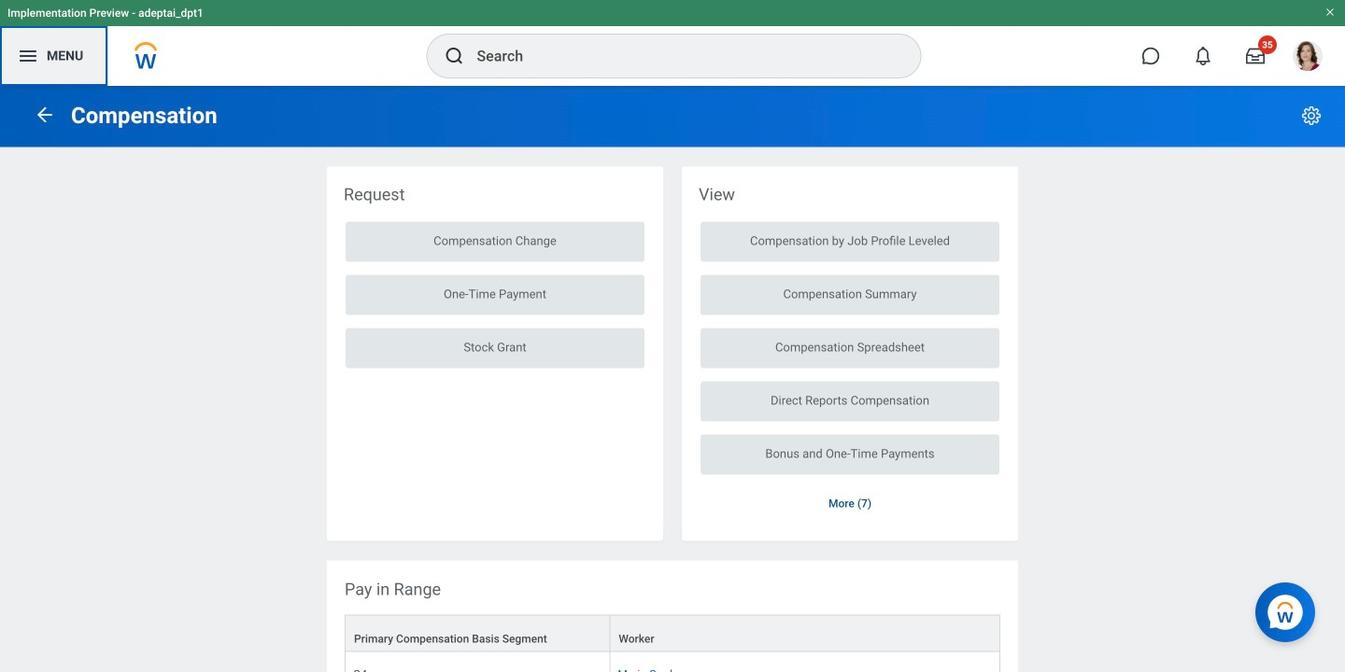 Task type: describe. For each thing, give the bounding box(es) containing it.
Search Workday  search field
[[477, 36, 883, 77]]

search image
[[444, 45, 466, 67]]

profile logan mcneil image
[[1294, 41, 1323, 75]]

previous page image
[[34, 104, 56, 126]]

justify image
[[17, 45, 39, 67]]



Task type: locate. For each thing, give the bounding box(es) containing it.
row
[[345, 616, 1001, 653], [345, 653, 1001, 673]]

notifications large image
[[1195, 47, 1213, 65]]

1 row from the top
[[345, 616, 1001, 653]]

banner
[[0, 0, 1346, 86]]

main content
[[0, 86, 1346, 673]]

2 row from the top
[[345, 653, 1001, 673]]

close environment banner image
[[1325, 7, 1337, 18]]

inbox large image
[[1247, 47, 1266, 65]]

configure image
[[1301, 105, 1323, 127]]



Task type: vqa. For each thing, say whether or not it's contained in the screenshot.
first "row" from the top
yes



